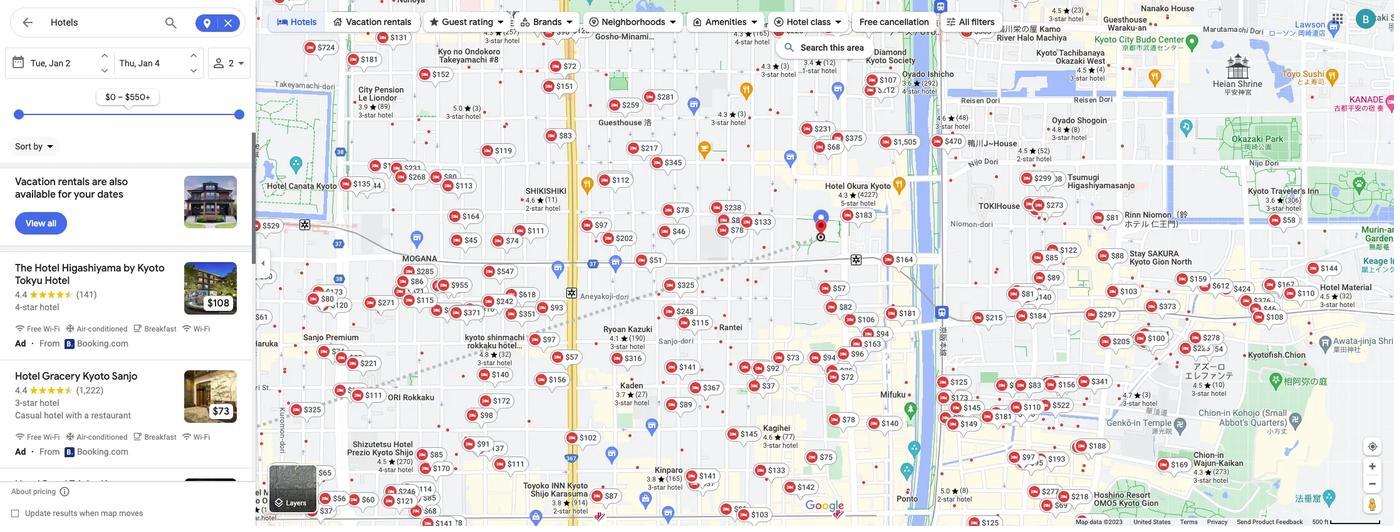 Task type: locate. For each thing, give the bounding box(es) containing it.
about pricing
[[11, 488, 56, 497]]

footer containing map data ©2023
[[1076, 519, 1312, 527]]

about pricing image
[[59, 487, 70, 498]]

 button
[[10, 8, 45, 40]]

vacation inside vacation rentals radio
[[346, 16, 382, 28]]

view
[[26, 218, 45, 229]]

rentals left are
[[58, 176, 90, 189]]

footer inside google maps element
[[1076, 519, 1312, 527]]

1 horizontal spatial rentals
[[384, 16, 411, 28]]

vacation
[[346, 16, 382, 28], [15, 176, 56, 189]]

1 jan from the left
[[49, 58, 63, 68]]

1 2 from the left
[[66, 58, 70, 68]]

jan right tue,
[[49, 58, 63, 68]]

rentals left 'guest'
[[384, 16, 411, 28]]

jan for tue,
[[49, 58, 63, 68]]

rentals inside vacation rentals are also available for your dates
[[58, 176, 90, 189]]

filters
[[971, 16, 995, 28]]

1 horizontal spatial jan
[[138, 58, 153, 68]]

0 horizontal spatial vacation
[[15, 176, 56, 189]]

this
[[830, 43, 845, 53]]

jan
[[49, 58, 63, 68], [138, 58, 153, 68]]

guest
[[442, 16, 467, 28]]

vacation rentals are also available for your dates main content
[[0, 45, 256, 527]]

Vacation rentals radio
[[325, 12, 420, 32]]

privacy
[[1207, 519, 1228, 526]]


[[20, 14, 35, 31]]

amenities button
[[687, 8, 764, 36]]

show street view coverage image
[[1363, 496, 1382, 514]]

dates
[[97, 189, 123, 201]]

neighborhoods button
[[583, 8, 683, 36]]

1 vertical spatial rentals
[[58, 176, 90, 189]]

2 right tue,
[[66, 58, 70, 68]]

Hotels field
[[10, 8, 246, 38]]

2 right set check out one day earlier "icon"
[[229, 58, 234, 68]]

vacation inside vacation rentals are also available for your dates
[[15, 176, 56, 189]]

2 jan from the left
[[138, 58, 153, 68]]

for
[[58, 189, 72, 201]]

all filters button
[[940, 8, 1002, 36]]

0 horizontal spatial jan
[[49, 58, 63, 68]]

$550+
[[125, 91, 150, 103]]

your
[[74, 189, 95, 201]]

0 horizontal spatial rentals
[[58, 176, 90, 189]]

1 horizontal spatial vacation
[[346, 16, 382, 28]]

vacation right hotels
[[346, 16, 382, 28]]

jan for thu,
[[138, 58, 153, 68]]

–
[[118, 91, 123, 103]]

about
[[11, 488, 31, 497]]

zoom out image
[[1368, 480, 1377, 489]]

2
[[66, 58, 70, 68], [229, 58, 234, 68]]

0 vertical spatial vacation
[[346, 16, 382, 28]]

free cancellation
[[860, 16, 929, 28]]

2 2 from the left
[[229, 58, 234, 68]]

1 vertical spatial vacation
[[15, 176, 56, 189]]

vacation left for
[[15, 176, 56, 189]]

free cancellation button
[[852, 8, 937, 36]]

zoom in image
[[1368, 462, 1377, 472]]

jan left 4
[[138, 58, 153, 68]]

hotels
[[291, 16, 317, 28]]

2 button
[[208, 48, 251, 79]]

vacation rentals are also available for your dates
[[15, 176, 128, 201]]

united states button
[[1134, 519, 1171, 527]]

thu, jan 4
[[119, 58, 160, 68]]

search this area button
[[776, 36, 874, 59]]

1 horizontal spatial 2
[[229, 58, 234, 68]]

set check out one day earlier image
[[188, 50, 199, 61]]

rentals inside radio
[[384, 16, 411, 28]]

cancellation
[[880, 16, 929, 28]]

None field
[[51, 15, 155, 30]]

states
[[1153, 519, 1171, 526]]

thu,
[[119, 58, 136, 68]]

when
[[79, 509, 99, 519]]

©2023
[[1104, 519, 1123, 526]]

search this area
[[801, 43, 864, 53]]

update
[[25, 509, 51, 519]]

0 vertical spatial rentals
[[384, 16, 411, 28]]

rentals
[[384, 16, 411, 28], [58, 176, 90, 189]]

united
[[1134, 519, 1152, 526]]

0 horizontal spatial 2
[[66, 58, 70, 68]]

footer
[[1076, 519, 1312, 527]]

hotel class
[[787, 16, 831, 28]]

data
[[1090, 519, 1102, 526]]

view all button
[[15, 209, 67, 239]]

sort by button
[[8, 133, 60, 160]]

guest rating button
[[423, 8, 511, 36]]

all filters
[[959, 16, 995, 28]]

results for hotels feed
[[0, 133, 256, 527]]

show your location image
[[1367, 442, 1379, 453]]

collapse side panel image
[[256, 257, 270, 270]]

tue, jan 2
[[31, 58, 70, 68]]



Task type: describe. For each thing, give the bounding box(es) containing it.
united states
[[1134, 519, 1171, 526]]

map data ©2023
[[1076, 519, 1124, 526]]

terms button
[[1180, 519, 1198, 527]]

price per night region
[[5, 79, 251, 133]]

area
[[847, 43, 864, 53]]

send product feedback button
[[1237, 519, 1303, 527]]

privacy button
[[1207, 519, 1228, 527]]

2 inside popup button
[[229, 58, 234, 68]]

Update results when map moves checkbox
[[11, 506, 143, 522]]

 search field
[[10, 8, 246, 40]]

neighborhoods
[[602, 16, 665, 28]]

feedback
[[1276, 519, 1303, 526]]

brands button
[[515, 8, 579, 36]]

layers
[[286, 500, 306, 508]]

search
[[801, 43, 828, 53]]

set check out one day later image
[[188, 65, 199, 76]]

amenities
[[705, 16, 747, 28]]

send
[[1237, 519, 1251, 526]]

class
[[811, 16, 831, 28]]

by
[[33, 142, 42, 152]]

sort by
[[15, 142, 42, 152]]

terms
[[1180, 519, 1198, 526]]

toggle lodging type option group
[[269, 12, 420, 32]]

product
[[1253, 519, 1274, 526]]

sort
[[15, 142, 31, 152]]

500 ft button
[[1312, 519, 1381, 526]]

map
[[1076, 519, 1088, 526]]

brands
[[533, 16, 562, 28]]

set check in one day later image
[[99, 65, 110, 76]]

guest rating
[[442, 16, 493, 28]]

vacation rentals
[[346, 16, 411, 28]]

none field inside the hotels field
[[51, 15, 155, 30]]

map
[[101, 509, 117, 519]]

also
[[109, 176, 128, 189]]

results
[[53, 509, 77, 519]]

update results when map moves
[[25, 509, 143, 519]]

free
[[860, 16, 878, 28]]

500 ft
[[1312, 519, 1329, 526]]

google maps element
[[0, 0, 1394, 527]]

send product feedback
[[1237, 519, 1303, 526]]

ft
[[1324, 519, 1329, 526]]

pricing
[[33, 488, 56, 497]]

all
[[47, 218, 56, 229]]

hotel
[[787, 16, 809, 28]]

rentals for vacation rentals
[[384, 16, 411, 28]]

available
[[15, 189, 56, 201]]

$0
[[105, 91, 116, 103]]

4
[[155, 58, 160, 68]]

set check in one day earlier image
[[99, 50, 110, 61]]

google account: brad klo  
(klobrad84@gmail.com) image
[[1356, 9, 1376, 29]]

2 inside group
[[66, 58, 70, 68]]

Hotels radio
[[269, 12, 325, 32]]

rating
[[469, 16, 493, 28]]

tuesday, january 2 to thursday, january 4 group
[[5, 48, 204, 79]]

hotel class button
[[768, 8, 848, 36]]

vacation for vacation rentals
[[346, 16, 382, 28]]

rentals for vacation rentals are also available for your dates
[[58, 176, 90, 189]]

vacation for vacation rentals are also available for your dates
[[15, 176, 56, 189]]

tue,
[[31, 58, 47, 68]]

are
[[92, 176, 107, 189]]

moves
[[119, 509, 143, 519]]

all
[[959, 16, 969, 28]]

$0 – $550+
[[105, 91, 150, 103]]

500
[[1312, 519, 1323, 526]]

view all
[[26, 218, 56, 229]]



Task type: vqa. For each thing, say whether or not it's contained in the screenshot.
the zoom out IMAGE
yes



